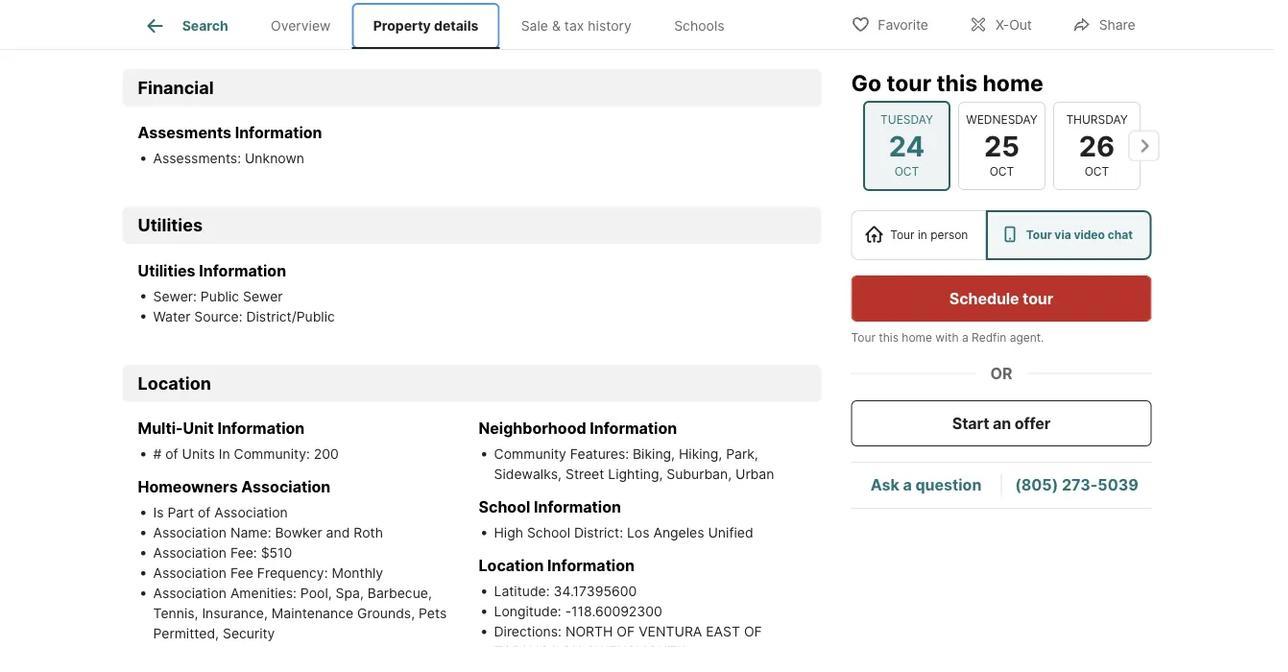 Task type: describe. For each thing, give the bounding box(es) containing it.
sale & tax history
[[521, 18, 632, 34]]

tour for tour via video chat
[[1027, 228, 1052, 242]]

utilities for utilities information sewer: public sewer water source: district/public
[[138, 262, 196, 281]]

pool, spa, barbecue, tennis, insurance, maintenance grounds, pets permitted, security
[[153, 586, 447, 643]]

biking,
[[633, 447, 675, 463]]

tour in person option
[[852, 210, 987, 260]]

-
[[565, 604, 572, 621]]

schools
[[675, 18, 725, 34]]

homeowners
[[138, 479, 238, 497]]

location for location
[[138, 373, 211, 394]]

location information latitude: 34.17395600 longitude: -118.60092300
[[479, 557, 663, 621]]

property for property adu: no
[[494, 3, 549, 20]]

0 vertical spatial school
[[479, 499, 531, 517]]

directions:
[[494, 625, 566, 641]]

via
[[1055, 228, 1072, 242]]

x-
[[996, 17, 1010, 33]]

an
[[993, 414, 1012, 433]]

fee
[[230, 566, 253, 582]]

of for multi-
[[165, 447, 178, 463]]

fee:
[[230, 546, 257, 562]]

1 vertical spatial school
[[527, 526, 571, 542]]

sewer:
[[153, 289, 197, 305]]

latitude:
[[494, 584, 550, 600]]

offer
[[1015, 414, 1051, 433]]

tour this home with a redfin agent.
[[852, 331, 1045, 345]]

community
[[494, 447, 567, 463]]

25
[[984, 129, 1020, 163]]

neighborhood
[[479, 420, 587, 439]]

1 vertical spatial a
[[903, 476, 912, 495]]

search
[[182, 18, 228, 34]]

assesments information assessments: unknown
[[138, 124, 322, 167]]

lighting,
[[608, 467, 663, 483]]

roth
[[354, 526, 383, 542]]

school information high school district: los angeles unified
[[479, 499, 754, 542]]

start an offer button
[[852, 401, 1152, 447]]

overview
[[271, 18, 331, 34]]

overview tab
[[250, 3, 352, 49]]

next image
[[1129, 131, 1160, 161]]

1 horizontal spatial this
[[937, 69, 978, 96]]

community features:
[[494, 447, 633, 463]]

ask
[[871, 476, 900, 495]]

details
[[434, 18, 479, 34]]

ask a question
[[871, 476, 982, 495]]

information inside multi-unit information # of units in community: 200
[[217, 420, 305, 439]]

search link
[[144, 14, 228, 37]]

#
[[153, 447, 162, 463]]

source:
[[194, 309, 243, 325]]

utilities for utilities
[[138, 215, 203, 236]]

spa,
[[336, 586, 364, 602]]

go tour this home
[[852, 69, 1044, 96]]

frequency:
[[257, 566, 328, 582]]

or
[[991, 364, 1013, 383]]

favorite
[[878, 17, 929, 33]]

part
[[168, 505, 194, 522]]

community:
[[234, 447, 310, 463]]

x-out
[[996, 17, 1032, 33]]

tab list containing search
[[122, 0, 761, 49]]

start an offer
[[953, 414, 1051, 433]]

ventura
[[639, 625, 702, 641]]

district/public
[[246, 309, 335, 325]]

5039
[[1098, 476, 1139, 495]]

person
[[931, 228, 969, 242]]

200
[[314, 447, 339, 463]]

1 of from the left
[[617, 625, 635, 641]]

of for homeowners
[[198, 505, 211, 522]]

multi-
[[138, 420, 183, 439]]

redfin
[[972, 331, 1007, 345]]

high
[[494, 526, 524, 542]]

oct for 24
[[895, 165, 919, 179]]

assesments
[[138, 124, 231, 143]]

sewer
[[243, 289, 283, 305]]

out
[[1010, 17, 1032, 33]]

property for property details
[[373, 18, 431, 34]]

1 vertical spatial this
[[879, 331, 899, 345]]

wednesday 25 oct
[[966, 113, 1038, 179]]

sale
[[521, 18, 548, 34]]

wednesday
[[966, 113, 1038, 127]]

street
[[566, 467, 605, 483]]

information for utilities
[[199, 262, 286, 281]]

schedule
[[950, 289, 1020, 308]]

with
[[936, 331, 959, 345]]

pets
[[419, 606, 447, 623]]

adu:
[[553, 3, 586, 20]]

north
[[566, 625, 613, 641]]

0 vertical spatial home
[[983, 69, 1044, 96]]

water
[[153, 309, 191, 325]]

273-
[[1062, 476, 1098, 495]]

tour for schedule
[[1023, 289, 1054, 308]]



Task type: vqa. For each thing, say whether or not it's contained in the screenshot.
Out
yes



Task type: locate. For each thing, give the bounding box(es) containing it.
1 oct from the left
[[895, 165, 919, 179]]

tour left via
[[1027, 228, 1052, 242]]

neighborhood information
[[479, 420, 677, 439]]

information for school
[[534, 499, 621, 517]]

0 vertical spatial this
[[937, 69, 978, 96]]

information inside 'school information high school district: los angeles unified'
[[534, 499, 621, 517]]

of right part
[[198, 505, 211, 522]]

tour left the in in the right top of the page
[[891, 228, 915, 242]]

0 horizontal spatial home
[[902, 331, 933, 345]]

grounds,
[[357, 606, 415, 623]]

1 horizontal spatial of
[[744, 625, 763, 641]]

park,
[[726, 447, 759, 463]]

0 vertical spatial tour
[[887, 69, 932, 96]]

location for location information latitude: 34.17395600 longitude: -118.60092300
[[479, 557, 544, 576]]

school up high
[[479, 499, 531, 517]]

2 utilities from the top
[[138, 262, 196, 281]]

1 horizontal spatial a
[[962, 331, 969, 345]]

information inside location information latitude: 34.17395600 longitude: -118.60092300
[[548, 557, 635, 576]]

thursday 26 oct
[[1066, 113, 1128, 179]]

1 horizontal spatial home
[[983, 69, 1044, 96]]

monthly
[[332, 566, 383, 582]]

tuesday 24 oct
[[880, 113, 933, 179]]

name:
[[230, 526, 271, 542]]

(805) 273-5039 link
[[1016, 476, 1139, 495]]

home
[[983, 69, 1044, 96], [902, 331, 933, 345]]

oct inside tuesday 24 oct
[[895, 165, 919, 179]]

x-out button
[[953, 4, 1049, 44]]

permitted,
[[153, 626, 219, 643]]

tour for go
[[887, 69, 932, 96]]

oct inside thursday 26 oct
[[1085, 165, 1109, 179]]

features:
[[570, 447, 629, 463]]

property left details
[[373, 18, 431, 34]]

owensmouth
[[586, 645, 687, 647]]

maintenance
[[272, 606, 354, 623]]

0 horizontal spatial of
[[617, 625, 635, 641]]

unified
[[708, 526, 754, 542]]

information for assesments
[[235, 124, 322, 143]]

agent.
[[1010, 331, 1045, 345]]

0 vertical spatial of
[[165, 447, 178, 463]]

list box containing tour in person
[[852, 210, 1152, 260]]

1 horizontal spatial of
[[198, 505, 211, 522]]

this left with
[[879, 331, 899, 345]]

amenities:
[[230, 586, 297, 602]]

property left &
[[494, 3, 549, 20]]

tour via video chat
[[1027, 228, 1133, 242]]

0 horizontal spatial tour
[[852, 331, 876, 345]]

north of ventura east of topanga on owensmouth
[[494, 625, 763, 647]]

1 utilities from the top
[[138, 215, 203, 236]]

information inside assesments information assessments: unknown
[[235, 124, 322, 143]]

1 horizontal spatial tour
[[891, 228, 915, 242]]

tour in person
[[891, 228, 969, 242]]

tuesday
[[880, 113, 933, 127]]

tour
[[891, 228, 915, 242], [1027, 228, 1052, 242], [852, 331, 876, 345]]

school
[[479, 499, 531, 517], [527, 526, 571, 542]]

1 vertical spatial location
[[479, 557, 544, 576]]

of inside homeowners association is part of association association name: bowker and roth association fee: $510 association fee frequency: monthly
[[198, 505, 211, 522]]

0 horizontal spatial property
[[373, 18, 431, 34]]

a
[[962, 331, 969, 345], [903, 476, 912, 495]]

school right high
[[527, 526, 571, 542]]

0 horizontal spatial a
[[903, 476, 912, 495]]

assessments:
[[153, 151, 241, 167]]

tour up the agent.
[[1023, 289, 1054, 308]]

home left with
[[902, 331, 933, 345]]

information up biking,
[[590, 420, 677, 439]]

and
[[326, 526, 350, 542]]

1 vertical spatial of
[[198, 505, 211, 522]]

is
[[153, 505, 164, 522]]

&
[[552, 18, 561, 34]]

1 vertical spatial utilities
[[138, 262, 196, 281]]

property details
[[373, 18, 479, 34]]

share
[[1100, 17, 1136, 33]]

2 horizontal spatial tour
[[1027, 228, 1052, 242]]

1 vertical spatial home
[[902, 331, 933, 345]]

homeowners association is part of association association name: bowker and roth association fee: $510 association fee frequency: monthly
[[138, 479, 383, 582]]

utilities information sewer: public sewer water source: district/public
[[138, 262, 335, 325]]

location up latitude:
[[479, 557, 544, 576]]

schedule tour button
[[852, 276, 1152, 322]]

1 horizontal spatial oct
[[990, 165, 1014, 179]]

on
[[562, 645, 582, 647]]

information up community:
[[217, 420, 305, 439]]

schedule tour
[[950, 289, 1054, 308]]

2 horizontal spatial oct
[[1085, 165, 1109, 179]]

schools tab
[[653, 3, 746, 49]]

longitude:
[[494, 604, 562, 621]]

property adu: no
[[494, 3, 608, 20]]

information for neighborhood
[[590, 420, 677, 439]]

urban
[[736, 467, 775, 483]]

information inside utilities information sewer: public sewer water source: district/public
[[199, 262, 286, 281]]

3 oct from the left
[[1085, 165, 1109, 179]]

tour
[[887, 69, 932, 96], [1023, 289, 1054, 308]]

oct down the 25 in the top right of the page
[[990, 165, 1014, 179]]

share button
[[1056, 4, 1152, 44]]

utilities inside utilities information sewer: public sewer water source: district/public
[[138, 262, 196, 281]]

sale & tax history tab
[[500, 3, 653, 49]]

tab list
[[122, 0, 761, 49]]

hiking,
[[679, 447, 723, 463]]

angeles
[[654, 526, 705, 542]]

start
[[953, 414, 990, 433]]

sidewalks,
[[494, 467, 562, 483]]

oct for 26
[[1085, 165, 1109, 179]]

home up wednesday
[[983, 69, 1044, 96]]

chat
[[1108, 228, 1133, 242]]

tour for tour in person
[[891, 228, 915, 242]]

24
[[889, 129, 925, 163]]

information
[[235, 124, 322, 143], [199, 262, 286, 281], [217, 420, 305, 439], [590, 420, 677, 439], [534, 499, 621, 517], [548, 557, 635, 576]]

information up sewer
[[199, 262, 286, 281]]

association amenities:
[[153, 586, 301, 602]]

information up district:
[[534, 499, 621, 517]]

a right with
[[962, 331, 969, 345]]

location up the multi-
[[138, 373, 211, 394]]

tour for tour this home with a redfin agent.
[[852, 331, 876, 345]]

0 horizontal spatial of
[[165, 447, 178, 463]]

oct inside wednesday 25 oct
[[990, 165, 1014, 179]]

utilities
[[138, 215, 203, 236], [138, 262, 196, 281]]

oct for 25
[[990, 165, 1014, 179]]

bowker
[[275, 526, 322, 542]]

tour inside option
[[891, 228, 915, 242]]

information up unknown
[[235, 124, 322, 143]]

history
[[588, 18, 632, 34]]

1 horizontal spatial location
[[479, 557, 544, 576]]

multi-unit information # of units in community: 200
[[138, 420, 339, 463]]

insurance,
[[202, 606, 268, 623]]

unit
[[183, 420, 214, 439]]

0 vertical spatial location
[[138, 373, 211, 394]]

tour via video chat option
[[987, 210, 1152, 260]]

information up 34.17395600 on the bottom of the page
[[548, 557, 635, 576]]

tour inside "button"
[[1023, 289, 1054, 308]]

location inside location information latitude: 34.17395600 longitude: -118.60092300
[[479, 557, 544, 576]]

district:
[[574, 526, 623, 542]]

biking, hiking, park, sidewalks, street lighting, suburban, urban
[[494, 447, 775, 483]]

0 vertical spatial a
[[962, 331, 969, 345]]

of inside multi-unit information # of units in community: 200
[[165, 447, 178, 463]]

0 vertical spatial utilities
[[138, 215, 203, 236]]

pool,
[[301, 586, 332, 602]]

1 vertical spatial tour
[[1023, 289, 1054, 308]]

tax
[[565, 18, 584, 34]]

thursday
[[1066, 113, 1128, 127]]

0 horizontal spatial oct
[[895, 165, 919, 179]]

list box
[[852, 210, 1152, 260]]

2 of from the left
[[744, 625, 763, 641]]

this up wednesday
[[937, 69, 978, 96]]

property inside tab
[[373, 18, 431, 34]]

26
[[1079, 129, 1115, 163]]

None button
[[863, 101, 951, 191], [958, 102, 1046, 190], [1053, 102, 1141, 190], [863, 101, 951, 191], [958, 102, 1046, 190], [1053, 102, 1141, 190]]

(805)
[[1016, 476, 1059, 495]]

a right ask
[[903, 476, 912, 495]]

1 horizontal spatial tour
[[1023, 289, 1054, 308]]

0 horizontal spatial this
[[879, 331, 899, 345]]

tour inside option
[[1027, 228, 1052, 242]]

0 horizontal spatial tour
[[887, 69, 932, 96]]

of up owensmouth
[[617, 625, 635, 641]]

(805) 273-5039
[[1016, 476, 1139, 495]]

topanga
[[494, 645, 558, 647]]

oct down 26
[[1085, 165, 1109, 179]]

0 horizontal spatial location
[[138, 373, 211, 394]]

2 oct from the left
[[990, 165, 1014, 179]]

118.60092300
[[572, 604, 663, 621]]

property details tab
[[352, 3, 500, 49]]

oct down 24
[[895, 165, 919, 179]]

tennis,
[[153, 606, 198, 623]]

suburban,
[[667, 467, 732, 483]]

property
[[494, 3, 549, 20], [373, 18, 431, 34]]

tour up tuesday
[[887, 69, 932, 96]]

of right the east
[[744, 625, 763, 641]]

in
[[918, 228, 928, 242]]

east
[[706, 625, 741, 641]]

tour left with
[[852, 331, 876, 345]]

information for location
[[548, 557, 635, 576]]

of right #
[[165, 447, 178, 463]]

of
[[165, 447, 178, 463], [198, 505, 211, 522]]

1 horizontal spatial property
[[494, 3, 549, 20]]



